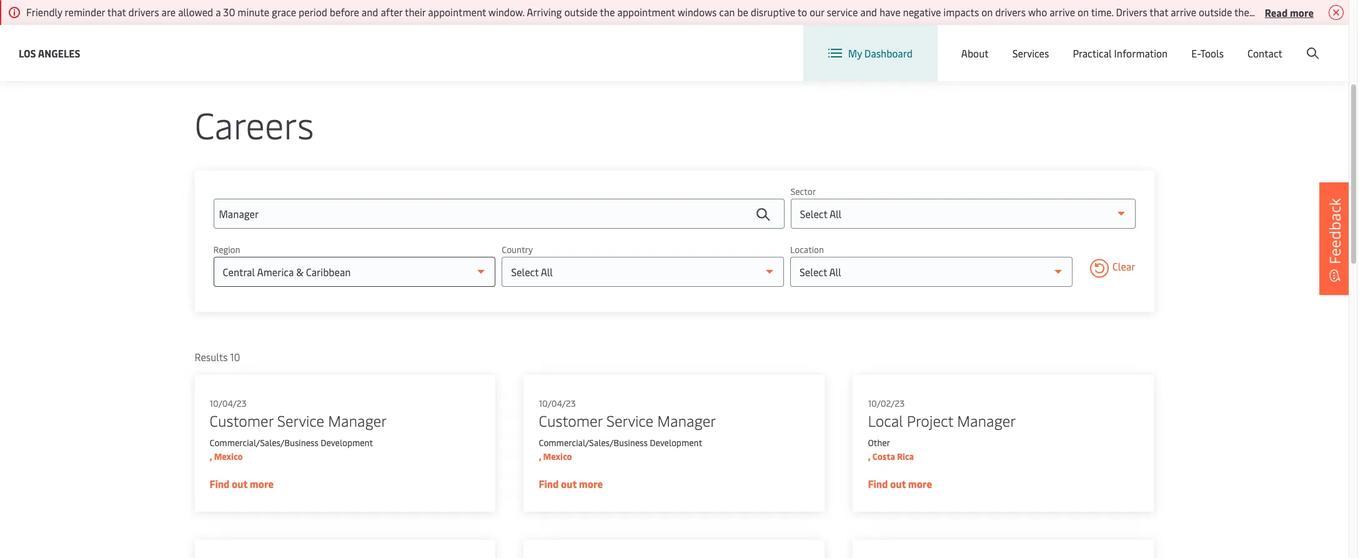 Task type: describe. For each thing, give the bounding box(es) containing it.
window.
[[489, 5, 525, 19]]

region
[[213, 244, 240, 256]]

3 out from the left
[[891, 477, 907, 491]]

feedback
[[1325, 198, 1346, 264]]

2 find out more from the left
[[539, 477, 603, 491]]

1 find from the left
[[210, 477, 230, 491]]

are
[[162, 5, 176, 19]]

our
[[810, 5, 825, 19]]

who
[[1029, 5, 1048, 19]]

1 , from the left
[[210, 451, 212, 463]]

3 find out more from the left
[[869, 477, 933, 491]]

2 out from the left
[[561, 477, 577, 491]]

2 commercial/sales/business from the left
[[539, 437, 648, 449]]

period
[[299, 5, 327, 19]]

1 mexico from the left
[[214, 451, 243, 463]]

practical
[[1073, 46, 1112, 60]]

angeles
[[38, 46, 80, 60]]

my
[[849, 46, 863, 60]]

1 development from the left
[[321, 437, 373, 449]]

global menu
[[1108, 37, 1165, 50]]

my dashboard button
[[829, 25, 913, 81]]

2 find from the left
[[539, 477, 559, 491]]

switch location button
[[978, 36, 1068, 50]]

project
[[907, 411, 954, 431]]

dashboard
[[865, 46, 913, 60]]

2 , from the left
[[539, 451, 542, 463]]

switch
[[998, 36, 1027, 50]]

tools
[[1201, 46, 1225, 60]]

3 appointment from the left
[[1258, 5, 1316, 19]]

2 on from the left
[[1078, 5, 1090, 19]]

create
[[1258, 37, 1287, 50]]

to
[[798, 5, 808, 19]]

friendly reminder that drivers are allowed a 30 minute grace period before and after their appointment window. arriving outside the appointment windows can be disruptive to our service and have negative impacts on drivers who arrive on time. drivers that arrive outside their appointment window w
[[26, 5, 1359, 19]]

drivers
[[1117, 5, 1148, 19]]

2 customer from the left
[[539, 411, 603, 431]]

practical information button
[[1073, 25, 1168, 81]]

reminder
[[65, 5, 105, 19]]

2 outside from the left
[[1200, 5, 1233, 19]]

team building event at apm terminals image
[[0, 0, 1350, 54]]

about button
[[962, 25, 989, 81]]

about
[[962, 46, 989, 60]]

information
[[1115, 46, 1168, 60]]

time.
[[1092, 5, 1114, 19]]

services
[[1013, 46, 1050, 60]]

sector
[[791, 186, 816, 198]]

after
[[381, 5, 403, 19]]

services button
[[1013, 25, 1050, 81]]

manager inside 10/02/23 local project manager other , costa rica
[[958, 411, 1016, 431]]

2 appointment from the left
[[618, 5, 676, 19]]

10
[[230, 350, 240, 364]]

/
[[1251, 37, 1255, 50]]

contact button
[[1248, 25, 1283, 81]]

, inside 10/02/23 local project manager other , costa rica
[[869, 451, 871, 463]]

be
[[738, 5, 749, 19]]

1 manager from the left
[[328, 411, 387, 431]]

text search text field
[[213, 199, 785, 229]]

account
[[1289, 37, 1326, 50]]

before
[[330, 5, 359, 19]]

los angeles
[[19, 46, 80, 60]]

los
[[19, 46, 36, 60]]

e-
[[1192, 46, 1201, 60]]

local
[[869, 411, 904, 431]]

practical information
[[1073, 46, 1168, 60]]

2 10/04/23 customer service manager commercial/sales/business development , mexico from the left
[[539, 398, 717, 463]]

read
[[1266, 5, 1288, 19]]

2 arrive from the left
[[1171, 5, 1197, 19]]

2 manager from the left
[[658, 411, 717, 431]]

1 vertical spatial location
[[791, 244, 824, 256]]

1 on from the left
[[982, 5, 993, 19]]

contact
[[1248, 46, 1283, 60]]

arriving
[[527, 5, 562, 19]]

global menu button
[[1081, 25, 1178, 62]]

1 10/04/23 customer service manager commercial/sales/business development , mexico from the left
[[210, 398, 387, 463]]

10/02/23 local project manager other , costa rica
[[869, 398, 1016, 463]]

1 find out more from the left
[[210, 477, 274, 491]]

results
[[195, 350, 228, 364]]

careers
[[195, 99, 314, 149]]



Task type: locate. For each thing, give the bounding box(es) containing it.
drivers left are
[[129, 5, 159, 19]]

1 drivers from the left
[[129, 5, 159, 19]]

feedback button
[[1320, 182, 1351, 295]]

0 horizontal spatial find out more
[[210, 477, 274, 491]]

more inside button
[[1291, 5, 1315, 19]]

appointment
[[428, 5, 486, 19], [618, 5, 676, 19], [1258, 5, 1316, 19]]

appointment right the
[[618, 5, 676, 19]]

drivers
[[129, 5, 159, 19], [996, 5, 1026, 19]]

1 horizontal spatial outside
[[1200, 5, 1233, 19]]

1 out from the left
[[232, 477, 248, 491]]

the
[[600, 5, 615, 19]]

w
[[1356, 5, 1359, 19]]

my dashboard
[[849, 46, 913, 60]]

2 horizontal spatial manager
[[958, 411, 1016, 431]]

0 horizontal spatial manager
[[328, 411, 387, 431]]

and left have at the top of the page
[[861, 5, 878, 19]]

windows
[[678, 5, 717, 19]]

outside left the
[[565, 5, 598, 19]]

,
[[210, 451, 212, 463], [539, 451, 542, 463], [869, 451, 871, 463]]

2 horizontal spatial find out more
[[869, 477, 933, 491]]

1 that from the left
[[107, 5, 126, 19]]

0 vertical spatial location
[[1030, 36, 1068, 50]]

disruptive
[[751, 5, 796, 19]]

development
[[321, 437, 373, 449], [650, 437, 703, 449]]

2 horizontal spatial ,
[[869, 451, 871, 463]]

1 horizontal spatial their
[[1235, 5, 1256, 19]]

1 horizontal spatial on
[[1078, 5, 1090, 19]]

appointment up login / create account
[[1258, 5, 1316, 19]]

10/02/23
[[869, 398, 905, 409]]

login / create account link
[[1202, 25, 1326, 62]]

0 horizontal spatial drivers
[[129, 5, 159, 19]]

rica
[[898, 451, 914, 463]]

0 horizontal spatial development
[[321, 437, 373, 449]]

service
[[277, 411, 325, 431], [607, 411, 654, 431]]

clear button
[[1091, 259, 1136, 280]]

1 horizontal spatial find
[[539, 477, 559, 491]]

clear
[[1113, 259, 1136, 273]]

other
[[869, 437, 891, 449]]

0 horizontal spatial outside
[[565, 5, 598, 19]]

minute
[[238, 5, 270, 19]]

that right the drivers
[[1150, 5, 1169, 19]]

that right reminder
[[107, 5, 126, 19]]

e-tools button
[[1192, 25, 1225, 81]]

service
[[827, 5, 858, 19]]

appointment left window.
[[428, 5, 486, 19]]

0 horizontal spatial commercial/sales/business
[[210, 437, 319, 449]]

find
[[210, 477, 230, 491], [539, 477, 559, 491], [869, 477, 888, 491]]

1 their from the left
[[405, 5, 426, 19]]

friendly
[[26, 5, 62, 19]]

on right impacts
[[982, 5, 993, 19]]

drivers left who
[[996, 5, 1026, 19]]

1 10/04/23 from the left
[[210, 398, 247, 409]]

menu
[[1140, 37, 1165, 50]]

1 horizontal spatial drivers
[[996, 5, 1026, 19]]

1 horizontal spatial customer
[[539, 411, 603, 431]]

switch location
[[998, 36, 1068, 50]]

3 find from the left
[[869, 477, 888, 491]]

0 horizontal spatial and
[[362, 5, 378, 19]]

0 horizontal spatial customer
[[210, 411, 274, 431]]

0 horizontal spatial 10/04/23
[[210, 398, 247, 409]]

10/04/23 customer service manager commercial/sales/business development , mexico
[[210, 398, 387, 463], [539, 398, 717, 463]]

1 service from the left
[[277, 411, 325, 431]]

1 horizontal spatial development
[[650, 437, 703, 449]]

1 horizontal spatial 10/04/23 customer service manager commercial/sales/business development , mexico
[[539, 398, 717, 463]]

their
[[405, 5, 426, 19], [1235, 5, 1256, 19]]

30
[[223, 5, 235, 19]]

los angeles link
[[19, 45, 80, 61]]

results 10
[[195, 350, 240, 364]]

10/04/23
[[210, 398, 247, 409], [539, 398, 576, 409]]

0 horizontal spatial out
[[232, 477, 248, 491]]

2 and from the left
[[861, 5, 878, 19]]

outside
[[565, 5, 598, 19], [1200, 5, 1233, 19]]

2 service from the left
[[607, 411, 654, 431]]

1 horizontal spatial manager
[[658, 411, 717, 431]]

0 horizontal spatial location
[[791, 244, 824, 256]]

and
[[362, 5, 378, 19], [861, 5, 878, 19]]

2 development from the left
[[650, 437, 703, 449]]

1 commercial/sales/business from the left
[[210, 437, 319, 449]]

country
[[502, 244, 533, 256]]

have
[[880, 5, 901, 19]]

2 mexico from the left
[[544, 451, 572, 463]]

0 horizontal spatial 10/04/23 customer service manager commercial/sales/business development , mexico
[[210, 398, 387, 463]]

their right after
[[405, 5, 426, 19]]

costa
[[873, 451, 896, 463]]

out
[[232, 477, 248, 491], [561, 477, 577, 491], [891, 477, 907, 491]]

2 their from the left
[[1235, 5, 1256, 19]]

1 horizontal spatial ,
[[539, 451, 542, 463]]

1 horizontal spatial appointment
[[618, 5, 676, 19]]

more
[[1291, 5, 1315, 19], [250, 477, 274, 491], [579, 477, 603, 491], [909, 477, 933, 491]]

1 arrive from the left
[[1050, 5, 1076, 19]]

2 10/04/23 from the left
[[539, 398, 576, 409]]

read more button
[[1266, 4, 1315, 20]]

1 appointment from the left
[[428, 5, 486, 19]]

2 horizontal spatial find
[[869, 477, 888, 491]]

location down sector
[[791, 244, 824, 256]]

1 horizontal spatial out
[[561, 477, 577, 491]]

1 horizontal spatial find out more
[[539, 477, 603, 491]]

arrive right who
[[1050, 5, 1076, 19]]

1 horizontal spatial service
[[607, 411, 654, 431]]

that
[[107, 5, 126, 19], [1150, 5, 1169, 19]]

1 horizontal spatial and
[[861, 5, 878, 19]]

find out more
[[210, 477, 274, 491], [539, 477, 603, 491], [869, 477, 933, 491]]

1 horizontal spatial mexico
[[544, 451, 572, 463]]

and left after
[[362, 5, 378, 19]]

outside up login
[[1200, 5, 1233, 19]]

1 horizontal spatial arrive
[[1171, 5, 1197, 19]]

close alert image
[[1330, 5, 1345, 20]]

impacts
[[944, 5, 980, 19]]

0 horizontal spatial on
[[982, 5, 993, 19]]

manager
[[328, 411, 387, 431], [658, 411, 717, 431], [958, 411, 1016, 431]]

0 horizontal spatial find
[[210, 477, 230, 491]]

1 horizontal spatial 10/04/23
[[539, 398, 576, 409]]

0 horizontal spatial arrive
[[1050, 5, 1076, 19]]

mexico
[[214, 451, 243, 463], [544, 451, 572, 463]]

on
[[982, 5, 993, 19], [1078, 5, 1090, 19]]

0 horizontal spatial that
[[107, 5, 126, 19]]

location down who
[[1030, 36, 1068, 50]]

window
[[1319, 5, 1353, 19]]

0 horizontal spatial mexico
[[214, 451, 243, 463]]

3 , from the left
[[869, 451, 871, 463]]

a
[[216, 5, 221, 19]]

1 horizontal spatial location
[[1030, 36, 1068, 50]]

customer
[[210, 411, 274, 431], [539, 411, 603, 431]]

0 horizontal spatial appointment
[[428, 5, 486, 19]]

2 horizontal spatial appointment
[[1258, 5, 1316, 19]]

arrive
[[1050, 5, 1076, 19], [1171, 5, 1197, 19]]

3 manager from the left
[[958, 411, 1016, 431]]

2 that from the left
[[1150, 5, 1169, 19]]

grace
[[272, 5, 296, 19]]

read more
[[1266, 5, 1315, 19]]

e-tools
[[1192, 46, 1225, 60]]

1 customer from the left
[[210, 411, 274, 431]]

commercial/sales/business
[[210, 437, 319, 449], [539, 437, 648, 449]]

2 horizontal spatial out
[[891, 477, 907, 491]]

0 horizontal spatial their
[[405, 5, 426, 19]]

negative
[[904, 5, 942, 19]]

global
[[1108, 37, 1137, 50]]

allowed
[[178, 5, 213, 19]]

login
[[1225, 37, 1249, 50]]

0 horizontal spatial ,
[[210, 451, 212, 463]]

login / create account
[[1225, 37, 1326, 50]]

can
[[720, 5, 735, 19]]

their left read
[[1235, 5, 1256, 19]]

1 and from the left
[[362, 5, 378, 19]]

on left time.
[[1078, 5, 1090, 19]]

2 drivers from the left
[[996, 5, 1026, 19]]

1 outside from the left
[[565, 5, 598, 19]]

1 horizontal spatial that
[[1150, 5, 1169, 19]]

arrive up e-
[[1171, 5, 1197, 19]]

1 horizontal spatial commercial/sales/business
[[539, 437, 648, 449]]

0 horizontal spatial service
[[277, 411, 325, 431]]



Task type: vqa. For each thing, say whether or not it's contained in the screenshot.


